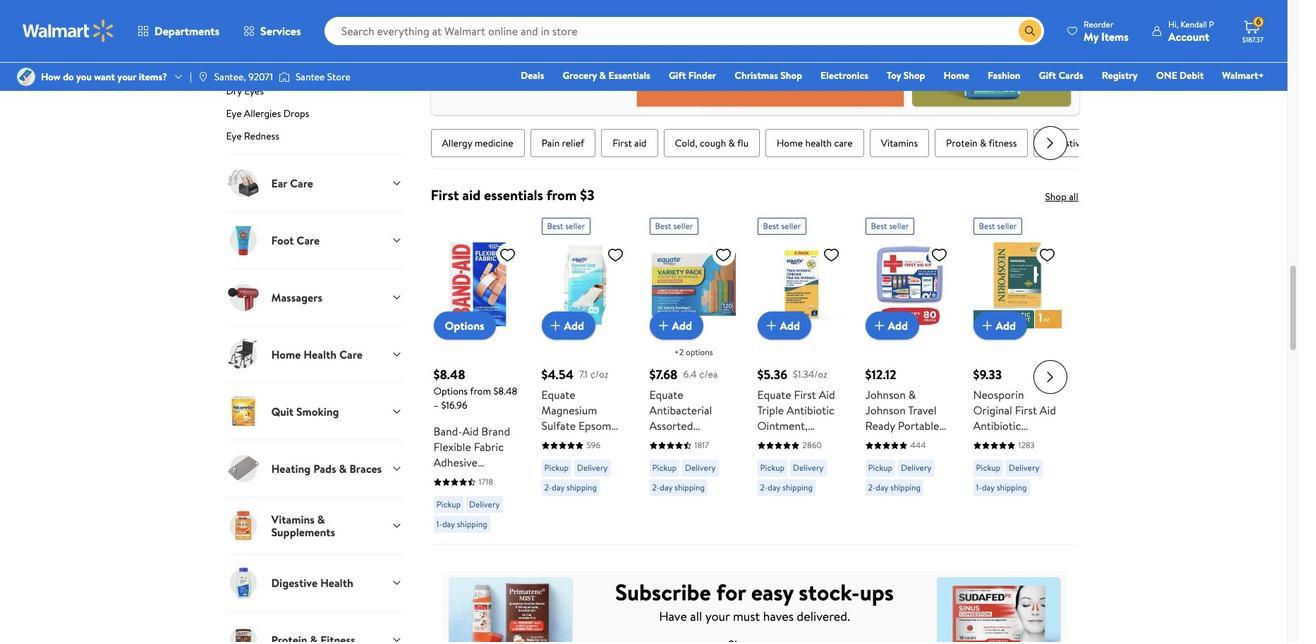 Task type: describe. For each thing, give the bounding box(es) containing it.
essentials
[[484, 186, 543, 205]]

delivery for $4.54
[[577, 462, 608, 474]]

pickup for $5.36
[[760, 462, 785, 474]]

$187.37
[[1243, 35, 1264, 44]]

foot care button
[[226, 212, 403, 269]]

$12.12
[[866, 366, 897, 384]]

pickup for $8.48
[[437, 499, 461, 511]]

first inside $5.36 $1.34/oz equate first aid triple antibiotic ointment, infection protection, 2 oz, 2 pack
[[794, 388, 816, 403]]

next slide for product carousel list image
[[1034, 360, 1067, 394]]

2- for $4.54
[[544, 482, 552, 494]]

deals
[[521, 68, 544, 83]]

2 horizontal spatial shop
[[1046, 190, 1067, 204]]

add for $5.36
[[780, 318, 800, 334]]

drops
[[283, 107, 309, 121]]

care for foot care
[[297, 233, 320, 249]]

shop all link
[[1046, 190, 1079, 204]]

shipping for $5.36
[[783, 482, 813, 494]]

4 2- from the left
[[868, 482, 876, 494]]

shipping for $4.54
[[567, 482, 597, 494]]

dry eyes link
[[226, 84, 403, 104]]

assorted
[[650, 419, 693, 434]]

toy shop
[[887, 68, 926, 83]]

pain relief
[[542, 136, 585, 150]]

add button for $5.36
[[758, 312, 812, 340]]

vitamins for vitamins & supplements
[[271, 512, 315, 528]]

1-day shipping for options from $8.48 – $16.96
[[437, 519, 487, 531]]

$9.33
[[974, 366, 1002, 384]]

eye for eye allergies drops
[[226, 107, 242, 121]]

digestive for digestive health
[[1046, 136, 1086, 150]]

debit
[[1180, 68, 1204, 83]]

120
[[678, 450, 695, 465]]

product group containing $9.33
[[974, 213, 1062, 539]]

1 horizontal spatial 2
[[815, 450, 821, 465]]

heating
[[271, 462, 311, 477]]

fashion link
[[982, 68, 1027, 83]]

shipping for $9.33
[[997, 482, 1027, 494]]

allergy medicine
[[442, 136, 514, 150]]

equate magnesium sulfate epsom salt, 4lb bag image
[[542, 241, 630, 329]]

day for $7.68
[[660, 482, 673, 494]]

bandages,
[[434, 471, 483, 486]]

delivery for $8.48
[[469, 499, 500, 511]]

fabric
[[474, 440, 504, 455]]

original
[[974, 403, 1013, 419]]

easy
[[751, 577, 794, 608]]

bag
[[584, 434, 602, 450]]

travel
[[909, 403, 937, 419]]

596
[[587, 440, 601, 452]]

ready
[[866, 419, 895, 434]]

p
[[1210, 18, 1215, 30]]

day for $9.33
[[982, 482, 995, 494]]

92071
[[248, 70, 273, 84]]

& inside vitamins & supplements
[[317, 512, 325, 528]]

flu
[[738, 136, 749, 150]]

your inside the subscribe for easy stock-ups have all your must haves delivered.
[[706, 608, 730, 626]]

add to favorites list, equate antibacterial assorted bandages variety pack, 120 count image
[[715, 246, 732, 264]]

4 best seller from the left
[[871, 220, 909, 232]]

stock-
[[799, 577, 860, 608]]

$5.36 $1.34/oz equate first aid triple antibiotic ointment, infection protection, 2 oz, 2 pack
[[758, 366, 838, 481]]

next slide for navpills list image
[[1034, 126, 1067, 160]]

digestive for digestive health
[[271, 576, 318, 592]]

infection
[[758, 434, 802, 450]]

eye redness link
[[226, 129, 403, 155]]

subscribe
[[615, 577, 711, 608]]

health for home
[[304, 347, 337, 363]]

aid for first aid
[[635, 136, 647, 150]]

Search search field
[[324, 17, 1045, 45]]

home health care
[[271, 347, 363, 363]]

4 add to cart image from the left
[[979, 318, 996, 335]]

–
[[434, 399, 439, 413]]

product group containing $8.48
[[434, 213, 522, 539]]

sub banner image
[[442, 572, 1067, 643]]

add for $7.68
[[672, 318, 692, 334]]

protein
[[947, 136, 978, 150]]

reorder my items
[[1084, 18, 1129, 44]]

1
[[1027, 450, 1030, 465]]

care up the quit smoking 'dropdown button'
[[339, 347, 363, 363]]

variety
[[699, 434, 734, 450]]

1718
[[479, 476, 493, 488]]

& right pads
[[339, 462, 347, 477]]

triple
[[758, 403, 784, 419]]

& right grocery
[[600, 68, 606, 83]]

& left flu
[[729, 136, 735, 150]]

2 johnson from the top
[[866, 403, 906, 419]]

1 vertical spatial $8.48
[[494, 385, 518, 399]]

first right relief
[[613, 136, 632, 150]]

first down allergy
[[431, 186, 459, 205]]

pain
[[542, 136, 560, 150]]

magnesium
[[542, 403, 597, 419]]

band-aid brand flexible fabric adhesive bandages, assorted, 100ct image
[[434, 241, 522, 329]]

$7.68
[[650, 366, 678, 384]]

equate inside $5.36 $1.34/oz equate first aid triple antibiotic ointment, infection protection, 2 oz, 2 pack
[[758, 388, 792, 403]]

subscribe for easy stock-ups have all your must haves delivered.
[[615, 577, 894, 626]]

5 seller from the left
[[998, 220, 1017, 232]]

home health care
[[777, 136, 853, 150]]

first inside the '$9.33 neosporin original first aid antibiotic bacitracin ointment, 1 oz'
[[1015, 403, 1037, 419]]

home for home
[[944, 68, 970, 83]]

pack
[[766, 465, 789, 481]]

care for ear care
[[290, 176, 313, 191]]

for
[[717, 577, 746, 608]]

shop for toy shop
[[904, 68, 926, 83]]

aid inside "band-aid brand flexible fabric adhesive bandages, assorted, 100ct"
[[463, 424, 479, 440]]

salt,
[[542, 434, 563, 450]]

day for $8.48
[[442, 519, 455, 531]]

bacitracin
[[974, 434, 1022, 450]]

0 vertical spatial from
[[547, 186, 577, 205]]

add to cart image
[[871, 318, 888, 335]]

portable
[[898, 419, 940, 434]]

heating pads & braces button
[[226, 441, 403, 498]]

gift finder link
[[663, 68, 723, 83]]

adhesive
[[434, 455, 478, 471]]

6
[[1257, 16, 1261, 28]]

0 vertical spatial your
[[117, 70, 136, 84]]

seller for $7.68
[[674, 220, 693, 232]]

|
[[190, 70, 192, 84]]

$8.48 options from $8.48 – $16.96
[[434, 366, 518, 413]]

5 best seller from the left
[[979, 220, 1017, 232]]

neosporin original first aid antibiotic bacitracin ointment, 1 oz image
[[974, 241, 1062, 329]]

 image for santee, 92071
[[198, 71, 209, 83]]

best seller for $7.68
[[655, 220, 693, 232]]

vitamins & supplements
[[271, 512, 335, 541]]

electronics
[[821, 68, 869, 83]]

how do you want your items?
[[41, 70, 167, 84]]

add to cart image for $4.54
[[547, 318, 564, 335]]

4 add button from the left
[[866, 312, 920, 340]]

4 add from the left
[[888, 318, 908, 334]]

massagers button
[[226, 269, 403, 326]]

supplements
[[271, 525, 335, 541]]

gift finder
[[669, 68, 717, 83]]

ups
[[860, 577, 894, 608]]

gift for gift cards
[[1039, 68, 1057, 83]]

product group containing $7.68
[[650, 213, 738, 539]]

day for $12.12
[[876, 482, 889, 494]]

christmas
[[735, 68, 778, 83]]

eye for eye care
[[271, 48, 289, 64]]

antibacterial
[[650, 403, 712, 419]]

aid inside the '$9.33 neosporin original first aid antibiotic bacitracin ointment, 1 oz'
[[1040, 403, 1056, 419]]

smoking
[[296, 404, 339, 420]]

from inside $8.48 options from $8.48 – $16.96
[[470, 385, 491, 399]]

allergy medicine link
[[431, 129, 525, 157]]

oz,
[[824, 450, 838, 465]]

home for home health care
[[271, 347, 301, 363]]

ointment, for $5.36
[[758, 419, 808, 434]]

pickup for $4.54
[[544, 462, 569, 474]]

health for home
[[806, 136, 832, 150]]

+2
[[674, 347, 684, 359]]

christmas shop
[[735, 68, 803, 83]]

registry link
[[1096, 68, 1145, 83]]

0 horizontal spatial 2
[[758, 465, 764, 481]]

5 add button from the left
[[974, 312, 1028, 340]]

vitamins link
[[870, 129, 930, 157]]

toy
[[887, 68, 902, 83]]

pc
[[920, 450, 931, 465]]

day for $4.54
[[552, 482, 565, 494]]

¢/oz
[[590, 368, 609, 382]]

equate for $4.54
[[542, 388, 576, 403]]

how
[[41, 70, 61, 84]]

best for $5.36
[[763, 220, 780, 232]]

brand
[[482, 424, 510, 440]]



Task type: vqa. For each thing, say whether or not it's contained in the screenshot.
Fashion
yes



Task type: locate. For each thing, give the bounding box(es) containing it.
$16.96
[[441, 399, 468, 413]]

0 vertical spatial home
[[944, 68, 970, 83]]

2-day shipping down 'kit,'
[[868, 482, 921, 494]]

& inside 'link'
[[980, 136, 987, 150]]

1 horizontal spatial all
[[1069, 190, 1079, 204]]

product group
[[434, 213, 522, 539], [542, 213, 630, 539], [650, 213, 738, 539], [758, 213, 846, 539], [866, 213, 954, 539], [974, 213, 1062, 539]]

one
[[1157, 68, 1178, 83]]

shop for christmas shop
[[781, 68, 803, 83]]

aid inside $12.12 johnson & johnson travel ready portable emergency first aid kit, 80 pc
[[866, 450, 882, 465]]

add for $4.54
[[564, 318, 584, 334]]

pickup down the bandages,
[[437, 499, 461, 511]]

options
[[445, 318, 485, 334], [434, 385, 468, 399]]

1 johnson from the top
[[866, 388, 906, 403]]

0 horizontal spatial  image
[[198, 71, 209, 83]]

christmas shop link
[[729, 68, 809, 83]]

best for $7.68
[[655, 220, 672, 232]]

& down pads
[[317, 512, 325, 528]]

first right original
[[1015, 403, 1037, 419]]

1 vertical spatial ointment,
[[974, 450, 1024, 465]]

1 horizontal spatial $8.48
[[494, 385, 518, 399]]

0 horizontal spatial from
[[470, 385, 491, 399]]

first down $1.34/oz
[[794, 388, 816, 403]]

$4.54 7.1 ¢/oz equate magnesium sulfate epsom salt, 4lb bag
[[542, 366, 612, 450]]

1 seller from the left
[[566, 220, 585, 232]]

count
[[697, 450, 728, 465]]

aid down $1.34/oz
[[819, 388, 835, 403]]

2 left pack
[[758, 465, 764, 481]]

4 product group from the left
[[758, 213, 846, 539]]

add to cart image up $7.68
[[655, 318, 672, 335]]

delivery down '1283'
[[1009, 462, 1040, 474]]

2 product group from the left
[[542, 213, 630, 539]]

pain relief link
[[531, 129, 596, 157]]

0 vertical spatial options
[[445, 318, 485, 334]]

3 best from the left
[[763, 220, 780, 232]]

1- down 'assorted,'
[[437, 519, 443, 531]]

day for $5.36
[[768, 482, 781, 494]]

gift for gift finder
[[669, 68, 686, 83]]

your left must in the right of the page
[[706, 608, 730, 626]]

3 seller from the left
[[782, 220, 801, 232]]

1 2-day shipping from the left
[[544, 482, 597, 494]]

delivery down 2860
[[793, 462, 824, 474]]

band-
[[434, 424, 463, 440]]

ear care
[[271, 176, 313, 191]]

2- down salt,
[[544, 482, 552, 494]]

vitamins & supplements button
[[226, 498, 403, 555]]

eye care button
[[226, 27, 403, 84]]

store
[[327, 70, 351, 84]]

5 product group from the left
[[866, 213, 954, 539]]

best down first aid essentials from $3
[[547, 220, 564, 232]]

0 vertical spatial eye
[[271, 48, 289, 64]]

0 horizontal spatial home
[[271, 347, 301, 363]]

1 horizontal spatial equate
[[650, 388, 684, 403]]

2 vertical spatial home
[[271, 347, 301, 363]]

1 product group from the left
[[434, 213, 522, 539]]

seller up equate first aid triple antibiotic ointment, infection protection, 2 oz, 2 pack image
[[782, 220, 801, 232]]

2- down pack
[[760, 482, 768, 494]]

vitamins for vitamins
[[881, 136, 918, 150]]

1 add button from the left
[[542, 312, 596, 340]]

1 vertical spatial options
[[434, 385, 468, 399]]

home link
[[938, 68, 976, 83]]

eye down dry
[[226, 107, 242, 121]]

all
[[1069, 190, 1079, 204], [690, 608, 702, 626]]

1 horizontal spatial aid
[[635, 136, 647, 150]]

0 horizontal spatial $8.48
[[434, 366, 465, 384]]

health
[[806, 136, 832, 150], [1088, 136, 1115, 150]]

pickup down bacitracin
[[976, 462, 1001, 474]]

7.1
[[579, 368, 588, 382]]

add to cart image
[[547, 318, 564, 335], [655, 318, 672, 335], [763, 318, 780, 335], [979, 318, 996, 335]]

best seller up johnson & johnson travel ready portable emergency first aid kit, 80 pc image
[[871, 220, 909, 232]]

delivery for $5.36
[[793, 462, 824, 474]]

add button up the $12.12
[[866, 312, 920, 340]]

3 add to cart image from the left
[[763, 318, 780, 335]]

best seller for $4.54
[[547, 220, 585, 232]]

0 vertical spatial aid
[[635, 136, 647, 150]]

braces
[[350, 462, 382, 477]]

cold,
[[675, 136, 698, 150]]

1 horizontal spatial gift
[[1039, 68, 1057, 83]]

1 2- from the left
[[544, 482, 552, 494]]

100ct
[[483, 486, 512, 502]]

shipping down 596
[[567, 482, 597, 494]]

seller for $4.54
[[566, 220, 585, 232]]

0 horizontal spatial health
[[806, 136, 832, 150]]

3 equate from the left
[[758, 388, 792, 403]]

massagers
[[271, 290, 323, 306]]

2-day shipping
[[544, 482, 597, 494], [652, 482, 705, 494], [760, 482, 813, 494], [868, 482, 921, 494]]

one debit
[[1157, 68, 1204, 83]]

1 horizontal spatial antibiotic
[[974, 419, 1022, 434]]

best up johnson & johnson travel ready portable emergency first aid kit, 80 pc image
[[871, 220, 888, 232]]

vitamins down heating
[[271, 512, 315, 528]]

gift cards link
[[1033, 68, 1090, 83]]

5 add from the left
[[996, 318, 1016, 334]]

antibiotic up 2860
[[787, 403, 835, 419]]

1 horizontal spatial shop
[[904, 68, 926, 83]]

2 gift from the left
[[1039, 68, 1057, 83]]

2-day shipping for $5.36
[[760, 482, 813, 494]]

options up $8.48 options from $8.48 – $16.96
[[445, 318, 485, 334]]

delivery
[[577, 462, 608, 474], [685, 462, 716, 474], [793, 462, 824, 474], [901, 462, 932, 474], [1009, 462, 1040, 474], [469, 499, 500, 511]]

+2 options
[[674, 347, 713, 359]]

care right foot
[[297, 233, 320, 249]]

3 best seller from the left
[[763, 220, 801, 232]]

1 horizontal spatial ointment,
[[974, 450, 1024, 465]]

add up +2
[[672, 318, 692, 334]]

health for digestive
[[1088, 136, 1115, 150]]

equate inside $7.68 6.4 ¢/ea equate antibacterial assorted bandages variety pack, 120 count
[[650, 388, 684, 403]]

do
[[63, 70, 74, 84]]

care
[[292, 48, 315, 64], [290, 176, 313, 191], [297, 233, 320, 249], [339, 347, 363, 363]]

 image for santee store
[[279, 70, 290, 84]]

seller up johnson & johnson travel ready portable emergency first aid kit, 80 pc image
[[890, 220, 909, 232]]

first aid link
[[602, 129, 658, 157]]

1 horizontal spatial home
[[777, 136, 803, 150]]

2 horizontal spatial equate
[[758, 388, 792, 403]]

1-day shipping for $9.33
[[976, 482, 1027, 494]]

aid left cold,
[[635, 136, 647, 150]]

pickup for $9.33
[[976, 462, 1001, 474]]

0 horizontal spatial gift
[[669, 68, 686, 83]]

my
[[1084, 29, 1099, 44]]

2-day shipping for $7.68
[[652, 482, 705, 494]]

0 horizontal spatial your
[[117, 70, 136, 84]]

add up the $12.12
[[888, 318, 908, 334]]

aid
[[819, 388, 835, 403], [1040, 403, 1056, 419], [463, 424, 479, 440], [866, 450, 882, 465]]

1 add from the left
[[564, 318, 584, 334]]

1 vertical spatial vitamins
[[271, 512, 315, 528]]

1 best from the left
[[547, 220, 564, 232]]

eye care
[[271, 48, 315, 64]]

equate first aid triple antibiotic ointment, infection protection, 2 oz, 2 pack image
[[758, 241, 846, 329]]

0 vertical spatial all
[[1069, 190, 1079, 204]]

ointment, inside $5.36 $1.34/oz equate first aid triple antibiotic ointment, infection protection, 2 oz, 2 pack
[[758, 419, 808, 434]]

2
[[815, 450, 821, 465], [758, 465, 764, 481]]

1 horizontal spatial 1-day shipping
[[976, 482, 1027, 494]]

add to cart image up $5.36 on the right bottom of page
[[763, 318, 780, 335]]

digestive up shop all
[[1046, 136, 1086, 150]]

best seller for $5.36
[[763, 220, 801, 232]]

eye for eye redness
[[226, 129, 242, 143]]

2 add to cart image from the left
[[655, 318, 672, 335]]

0 vertical spatial vitamins
[[881, 136, 918, 150]]

¢/ea
[[699, 368, 718, 382]]

care inside dropdown button
[[290, 176, 313, 191]]

search icon image
[[1025, 25, 1036, 37]]

ear
[[271, 176, 287, 191]]

1 vertical spatial from
[[470, 385, 491, 399]]

shop all
[[1046, 190, 1079, 204]]

2- down pack,
[[652, 482, 660, 494]]

deals link
[[514, 68, 551, 83]]

shop right toy
[[904, 68, 926, 83]]

2- for $7.68
[[652, 482, 660, 494]]

0 horizontal spatial ointment,
[[758, 419, 808, 434]]

shop down next slide for navpills list icon
[[1046, 190, 1067, 204]]

add button for $4.54
[[542, 312, 596, 340]]

2 vertical spatial eye
[[226, 129, 242, 143]]

haves
[[763, 608, 794, 626]]

add button up +2
[[650, 312, 704, 340]]

home health care link
[[766, 129, 864, 157]]

first right 80
[[923, 434, 946, 450]]

cold, cough & flu
[[675, 136, 749, 150]]

2 seller from the left
[[674, 220, 693, 232]]

flexible
[[434, 440, 471, 455]]

0 horizontal spatial aid
[[462, 186, 481, 205]]

from
[[547, 186, 577, 205], [470, 385, 491, 399]]

delivery for $7.68
[[685, 462, 716, 474]]

 image down eye care
[[279, 70, 290, 84]]

santee,
[[214, 70, 246, 84]]

 image
[[17, 68, 35, 86]]

all down digestive health link
[[1069, 190, 1079, 204]]

1 horizontal spatial digestive
[[1046, 136, 1086, 150]]

delivery down the 1718
[[469, 499, 500, 511]]

1 add to cart image from the left
[[547, 318, 564, 335]]

2 equate from the left
[[650, 388, 684, 403]]

6 product group from the left
[[974, 213, 1062, 539]]

0 vertical spatial 1-
[[976, 482, 982, 494]]

1 vertical spatial 1-
[[437, 519, 443, 531]]

add to cart image up $4.54
[[547, 318, 564, 335]]

equate
[[542, 388, 576, 403], [650, 388, 684, 403], [758, 388, 792, 403]]

2 best from the left
[[655, 220, 672, 232]]

hi, kendall p account
[[1169, 18, 1215, 44]]

ointment, left "1"
[[974, 450, 1024, 465]]

shipping down pack
[[783, 482, 813, 494]]

0 horizontal spatial vitamins
[[271, 512, 315, 528]]

2 health from the left
[[1088, 136, 1115, 150]]

aid inside $5.36 $1.34/oz equate first aid triple antibiotic ointment, infection protection, 2 oz, 2 pack
[[819, 388, 835, 403]]

aid for first aid essentials from $3
[[462, 186, 481, 205]]

care inside dropdown button
[[297, 233, 320, 249]]

1 horizontal spatial from
[[547, 186, 577, 205]]

1-day shipping down "1"
[[976, 482, 1027, 494]]

3 2- from the left
[[760, 482, 768, 494]]

best seller up neosporin original first aid antibiotic bacitracin ointment, 1 oz "image"
[[979, 220, 1017, 232]]

home for home health care
[[777, 136, 803, 150]]

home left fashion
[[944, 68, 970, 83]]

equate antibacterial assorted bandages variety pack, 120 count image
[[650, 241, 738, 329]]

vitamins right care
[[881, 136, 918, 150]]

add button up $9.33
[[974, 312, 1028, 340]]

eye allergies drops link
[[226, 107, 403, 127]]

electronics link
[[815, 68, 875, 83]]

relief
[[562, 136, 585, 150]]

add
[[564, 318, 584, 334], [672, 318, 692, 334], [780, 318, 800, 334], [888, 318, 908, 334], [996, 318, 1016, 334]]

& left fitness on the right
[[980, 136, 987, 150]]

product group containing $5.36
[[758, 213, 846, 539]]

equate down $4.54
[[542, 388, 576, 403]]

have
[[659, 608, 687, 626]]

day down pack,
[[660, 482, 673, 494]]

shipping for $7.68
[[675, 482, 705, 494]]

eye inside 'dropdown button'
[[271, 48, 289, 64]]

finder
[[689, 68, 717, 83]]

0 horizontal spatial antibiotic
[[787, 403, 835, 419]]

cold, cough & flu link
[[664, 129, 760, 157]]

best up equate first aid triple antibiotic ointment, infection protection, 2 oz, 2 pack image
[[763, 220, 780, 232]]

3 add button from the left
[[758, 312, 812, 340]]

digestive inside dropdown button
[[271, 576, 318, 592]]

equate for $7.68
[[650, 388, 684, 403]]

5 best from the left
[[979, 220, 996, 232]]

1 vertical spatial your
[[706, 608, 730, 626]]

eye down services
[[271, 48, 289, 64]]

home inside 'dropdown button'
[[271, 347, 301, 363]]

antibiotic
[[787, 403, 835, 419], [974, 419, 1022, 434]]

4 best from the left
[[871, 220, 888, 232]]

1 horizontal spatial health
[[1088, 136, 1115, 150]]

add to favorites list, equate magnesium sulfate epsom salt, 4lb bag image
[[607, 246, 624, 264]]

seller for $5.36
[[782, 220, 801, 232]]

add up $5.36 on the right bottom of page
[[780, 318, 800, 334]]

delivery for $12.12
[[901, 462, 932, 474]]

0 vertical spatial $8.48
[[434, 366, 465, 384]]

health inside dropdown button
[[320, 576, 353, 592]]

0 vertical spatial 1-day shipping
[[976, 482, 1027, 494]]

1 vertical spatial eye
[[226, 107, 242, 121]]

delivery down 1817
[[685, 462, 716, 474]]

first aid essentials from $3
[[431, 186, 595, 205]]

0 vertical spatial digestive
[[1046, 136, 1086, 150]]

2 add from the left
[[672, 318, 692, 334]]

pickup left 120
[[652, 462, 677, 474]]

1 best seller from the left
[[547, 220, 585, 232]]

johnson up the emergency
[[866, 403, 906, 419]]

care for eye care
[[292, 48, 315, 64]]

home
[[944, 68, 970, 83], [777, 136, 803, 150], [271, 347, 301, 363]]

health for digestive
[[320, 576, 353, 592]]

1- for $9.33
[[976, 482, 982, 494]]

2 horizontal spatial home
[[944, 68, 970, 83]]

1 vertical spatial 1-day shipping
[[437, 519, 487, 531]]

1 vertical spatial digestive
[[271, 576, 318, 592]]

$3
[[580, 186, 595, 205]]

1 vertical spatial aid
[[462, 186, 481, 205]]

health up smoking
[[304, 347, 337, 363]]

shop right christmas
[[781, 68, 803, 83]]

walmart image
[[23, 20, 114, 42]]

2860
[[803, 440, 822, 452]]

pickup for $12.12
[[868, 462, 893, 474]]

2- down the emergency
[[868, 482, 876, 494]]

pickup for $7.68
[[652, 462, 677, 474]]

1 gift from the left
[[669, 68, 686, 83]]

add up "7.1"
[[564, 318, 584, 334]]

1 vertical spatial health
[[320, 576, 353, 592]]

eye allergies drops
[[226, 107, 309, 121]]

0 vertical spatial ointment,
[[758, 419, 808, 434]]

& inside $12.12 johnson & johnson travel ready portable emergency first aid kit, 80 pc
[[909, 388, 916, 403]]

johnson down the $12.12
[[866, 388, 906, 403]]

add to favorites list, neosporin original first aid antibiotic bacitracin ointment, 1 oz image
[[1039, 246, 1056, 264]]

add to favorites list, johnson & johnson travel ready portable emergency first aid kit, 80 pc image
[[931, 246, 948, 264]]

equate down $5.36 on the right bottom of page
[[758, 388, 792, 403]]

delivery for $9.33
[[1009, 462, 1040, 474]]

santee store
[[296, 70, 351, 84]]

options inside $8.48 options from $8.48 – $16.96
[[434, 385, 468, 399]]

best seller up equate antibacterial assorted bandages variety pack, 120 count image
[[655, 220, 693, 232]]

from left $3
[[547, 186, 577, 205]]

0 horizontal spatial 1-day shipping
[[437, 519, 487, 531]]

seller down $3
[[566, 220, 585, 232]]

2 2- from the left
[[652, 482, 660, 494]]

first inside $12.12 johnson & johnson travel ready portable emergency first aid kit, 80 pc
[[923, 434, 946, 450]]

day down 'kit,'
[[876, 482, 889, 494]]

0 horizontal spatial all
[[690, 608, 702, 626]]

0 horizontal spatial 1-
[[437, 519, 443, 531]]

protein & fitness
[[947, 136, 1017, 150]]

1- for options from $8.48 – $16.96
[[437, 519, 443, 531]]

reorder
[[1084, 18, 1114, 30]]

health left care
[[806, 136, 832, 150]]

add to cart image for $5.36
[[763, 318, 780, 335]]

product group containing $12.12
[[866, 213, 954, 539]]

add button up $5.36 on the right bottom of page
[[758, 312, 812, 340]]

 image
[[279, 70, 290, 84], [198, 71, 209, 83]]

1 horizontal spatial vitamins
[[881, 136, 918, 150]]

gift left cards
[[1039, 68, 1057, 83]]

your
[[117, 70, 136, 84], [706, 608, 730, 626]]

delivered.
[[797, 608, 850, 626]]

delivery down the 444
[[901, 462, 932, 474]]

seller up neosporin original first aid antibiotic bacitracin ointment, 1 oz "image"
[[998, 220, 1017, 232]]

4 seller from the left
[[890, 220, 909, 232]]

2-day shipping for $4.54
[[544, 482, 597, 494]]

antibiotic down neosporin
[[974, 419, 1022, 434]]

product group containing $4.54
[[542, 213, 630, 539]]

$8.48 up brand at the bottom
[[494, 385, 518, 399]]

0 horizontal spatial digestive
[[271, 576, 318, 592]]

0 horizontal spatial shop
[[781, 68, 803, 83]]

2- for $5.36
[[760, 482, 768, 494]]

& up portable on the right
[[909, 388, 916, 403]]

0 horizontal spatial equate
[[542, 388, 576, 403]]

johnson & johnson travel ready portable emergency first aid kit, 80 pc image
[[866, 241, 954, 329]]

1 health from the left
[[806, 136, 832, 150]]

santee
[[296, 70, 325, 84]]

epsom
[[579, 419, 612, 434]]

health inside 'dropdown button'
[[304, 347, 337, 363]]

3 add from the left
[[780, 318, 800, 334]]

shipping for $12.12
[[891, 482, 921, 494]]

shipping for $8.48
[[457, 519, 487, 531]]

2 2-day shipping from the left
[[652, 482, 705, 494]]

ear care button
[[226, 155, 403, 212]]

Walmart Site-Wide search field
[[324, 17, 1045, 45]]

seller up equate antibacterial assorted bandages variety pack, 120 count image
[[674, 220, 693, 232]]

best up equate antibacterial assorted bandages variety pack, 120 count image
[[655, 220, 672, 232]]

add to cart image up $9.33
[[979, 318, 996, 335]]

add to favorites list, band-aid brand flexible fabric adhesive bandages, assorted, 100ct image
[[499, 246, 516, 264]]

kendall
[[1181, 18, 1208, 30]]

want
[[94, 70, 115, 84]]

$5.36
[[758, 366, 788, 384]]

add to favorites list, equate first aid triple antibiotic ointment, infection protection, 2 oz, 2 pack image
[[823, 246, 840, 264]]

all right have
[[690, 608, 702, 626]]

2 best seller from the left
[[655, 220, 693, 232]]

all inside the subscribe for easy stock-ups have all your must haves delivered.
[[690, 608, 702, 626]]

2-day shipping down 120
[[652, 482, 705, 494]]

care up santee
[[292, 48, 315, 64]]

digestive down supplements
[[271, 576, 318, 592]]

aid down "next slide for product carousel list" icon
[[1040, 403, 1056, 419]]

1 horizontal spatial  image
[[279, 70, 290, 84]]

1 vertical spatial home
[[777, 136, 803, 150]]

1 horizontal spatial your
[[706, 608, 730, 626]]

digestive
[[1046, 136, 1086, 150], [271, 576, 318, 592]]

4 2-day shipping from the left
[[868, 482, 921, 494]]

antibiotic inside the '$9.33 neosporin original first aid antibiotic bacitracin ointment, 1 oz'
[[974, 419, 1022, 434]]

ointment, up protection,
[[758, 419, 808, 434]]

aid left 'kit,'
[[866, 450, 882, 465]]

heating pads & braces
[[271, 462, 382, 477]]

one debit link
[[1150, 68, 1211, 83]]

2 left oz,
[[815, 450, 821, 465]]

ointment, inside the '$9.33 neosporin original first aid antibiotic bacitracin ointment, 1 oz'
[[974, 450, 1024, 465]]

antibiotic inside $5.36 $1.34/oz equate first aid triple antibiotic ointment, infection protection, 2 oz, 2 pack
[[787, 403, 835, 419]]

add up $9.33
[[996, 318, 1016, 334]]

add to cart image for $7.68
[[655, 318, 672, 335]]

3 2-day shipping from the left
[[760, 482, 813, 494]]

ointment, for $9.33
[[974, 450, 1024, 465]]

kit,
[[885, 450, 901, 465]]

equate inside $4.54 7.1 ¢/oz equate magnesium sulfate epsom salt, 4lb bag
[[542, 388, 576, 403]]

pickup down the emergency
[[868, 462, 893, 474]]

3 product group from the left
[[650, 213, 738, 539]]

1 horizontal spatial 1-
[[976, 482, 982, 494]]

santee, 92071
[[214, 70, 273, 84]]

vitamins inside vitamins & supplements
[[271, 512, 315, 528]]

protein & fitness link
[[935, 129, 1029, 157]]

best up neosporin original first aid antibiotic bacitracin ointment, 1 oz "image"
[[979, 220, 996, 232]]

seller
[[566, 220, 585, 232], [674, 220, 693, 232], [782, 220, 801, 232], [890, 220, 909, 232], [998, 220, 1017, 232]]

2 add button from the left
[[650, 312, 704, 340]]

1 equate from the left
[[542, 388, 576, 403]]

pickup down salt,
[[544, 462, 569, 474]]

80
[[904, 450, 917, 465]]

0 vertical spatial health
[[304, 347, 337, 363]]

1 vertical spatial all
[[690, 608, 702, 626]]

best seller down $3
[[547, 220, 585, 232]]

add button for $7.68
[[650, 312, 704, 340]]

best for $4.54
[[547, 220, 564, 232]]

care right the 'ear' on the left
[[290, 176, 313, 191]]

grocery
[[563, 68, 597, 83]]

$1.34/oz
[[793, 368, 828, 382]]

eye left redness
[[226, 129, 242, 143]]

pickup down infection
[[760, 462, 785, 474]]

aid left essentials at the left of page
[[462, 186, 481, 205]]

$8.48 up $16.96
[[434, 366, 465, 384]]

from right $16.96
[[470, 385, 491, 399]]



